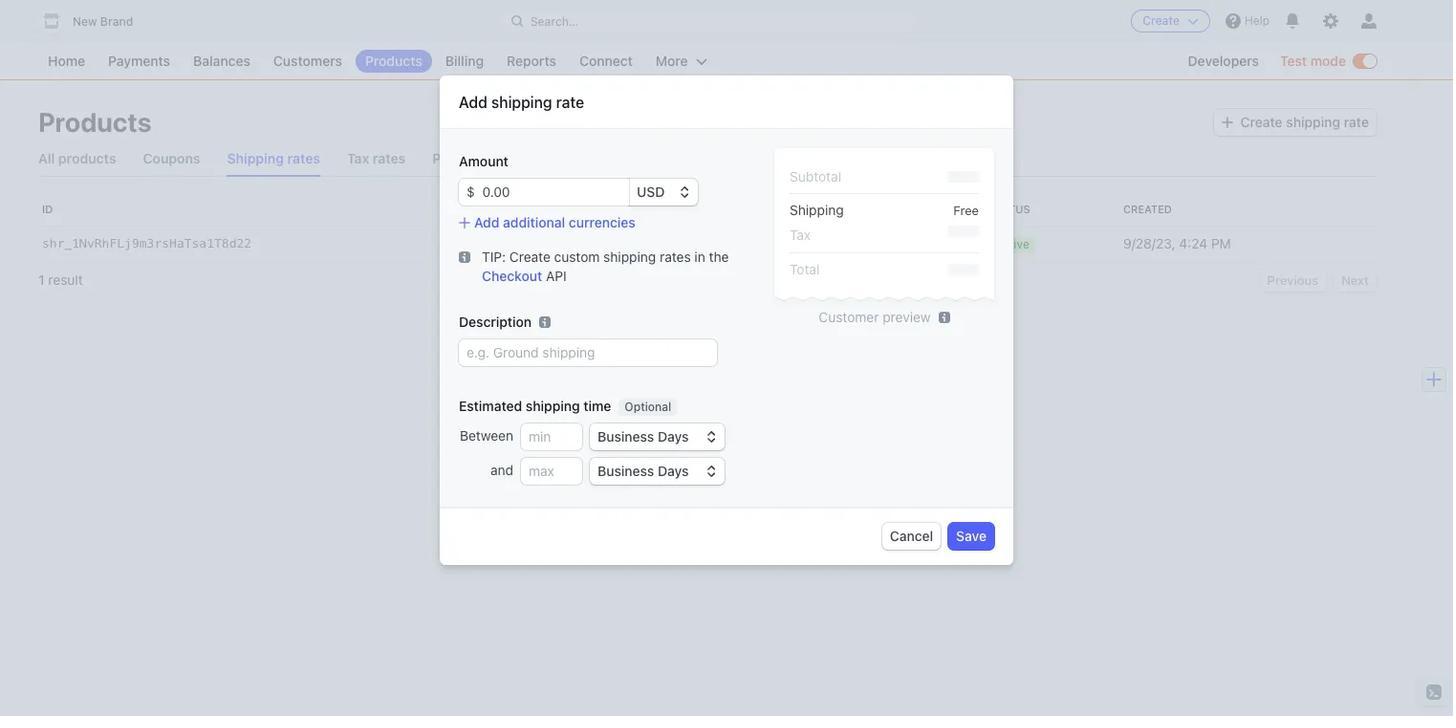 Task type: describe. For each thing, give the bounding box(es) containing it.
connect
[[579, 53, 633, 69]]

Description text field
[[459, 339, 717, 366]]

api
[[546, 268, 567, 284]]

pm
[[1212, 235, 1231, 251]]

tax for tax
[[790, 227, 811, 243]]

reports
[[507, 53, 557, 69]]

home link
[[38, 50, 95, 73]]

shipping for add shipping rate
[[491, 94, 552, 111]]

checkout
[[482, 268, 542, 284]]

shr_1nvrhflj9m3rshatsa1t8d22 link
[[38, 227, 522, 261]]

time
[[584, 398, 611, 414]]

previous button
[[1260, 269, 1326, 292]]

coupons link
[[143, 142, 200, 176]]

new brand button
[[38, 8, 152, 34]]

connect link
[[570, 50, 642, 73]]

1
[[38, 272, 45, 288]]

rate for create shipping rate
[[1344, 114, 1369, 130]]

the
[[709, 249, 729, 265]]

tab list containing all products
[[38, 142, 1377, 177]]

optional
[[625, 400, 672, 414]]

customer
[[819, 309, 879, 325]]

free
[[954, 203, 979, 218]]

tip:
[[482, 249, 506, 265]]

svg image for create shipping rate
[[1222, 117, 1233, 128]]

max text field
[[521, 458, 582, 485]]

add additional currencies button
[[459, 213, 636, 232]]

shipping inside 'tip: create custom shipping rates in the checkout api'
[[604, 249, 656, 265]]

products link
[[356, 50, 432, 73]]

pricing tables link
[[432, 142, 521, 176]]

save button
[[949, 523, 994, 550]]

shipping for estimated shipping time
[[526, 398, 580, 414]]

tip: create custom shipping rates in the checkout api
[[482, 249, 729, 284]]

tables
[[481, 150, 521, 166]]

cancel button
[[882, 523, 941, 550]]

add additional currencies
[[474, 214, 636, 230]]

customers link
[[264, 50, 352, 73]]

add for add shipping rate
[[459, 94, 488, 111]]

shipping rates
[[227, 150, 320, 166]]

result
[[48, 272, 83, 288]]

reports link
[[497, 50, 566, 73]]

help button
[[1218, 6, 1278, 36]]

more button
[[646, 50, 717, 73]]

active link
[[982, 227, 1116, 261]]

0.00 text field
[[475, 179, 629, 206]]

balances link
[[184, 50, 260, 73]]

create for create
[[1143, 13, 1180, 28]]

shipping for create shipping rate
[[1286, 114, 1341, 130]]

active
[[995, 237, 1030, 251]]

test mode
[[1280, 53, 1346, 69]]

regular
[[529, 235, 576, 251]]

test
[[700, 81, 725, 93]]

new brand
[[73, 14, 133, 29]]

shr_1nvrhflj9m3rshatsa1t8d22
[[42, 236, 252, 251]]

estimated shipping time
[[459, 398, 611, 414]]

brand
[[100, 14, 133, 29]]

0 vertical spatial description
[[529, 203, 601, 215]]

payments link
[[99, 50, 180, 73]]

developers link
[[1179, 50, 1269, 73]]

next
[[1342, 273, 1369, 288]]

$ button
[[459, 179, 475, 206]]

regular shipping link
[[522, 227, 784, 261]]

create shipping rate button
[[1214, 109, 1377, 136]]

status
[[990, 203, 1031, 215]]

all products
[[38, 150, 116, 166]]

shipping for shipping
[[790, 202, 844, 218]]

balances
[[193, 53, 250, 69]]

more
[[656, 53, 688, 69]]

add shipping rate
[[459, 94, 584, 111]]

help
[[1245, 13, 1270, 28]]

pricing tables
[[432, 150, 521, 166]]



Task type: vqa. For each thing, say whether or not it's contained in the screenshot.
Select All option
no



Task type: locate. For each thing, give the bounding box(es) containing it.
1 horizontal spatial shipping
[[580, 235, 634, 251]]

rate inside button
[[1344, 114, 1369, 130]]

1 horizontal spatial rates
[[373, 150, 406, 166]]

rates inside 'tip: create custom shipping rates in the checkout api'
[[660, 249, 691, 265]]

customers
[[273, 53, 342, 69]]

rates
[[287, 150, 320, 166], [373, 150, 406, 166], [660, 249, 691, 265]]

tax inside tab list
[[347, 150, 369, 166]]

1 horizontal spatial usd
[[839, 235, 867, 251]]

tax rates link
[[347, 142, 406, 176]]

2 horizontal spatial shipping
[[790, 202, 844, 218]]

Search… search field
[[500, 9, 915, 33]]

subtotal
[[790, 168, 842, 185]]

amount
[[459, 153, 509, 169], [792, 203, 840, 215]]

0 horizontal spatial create
[[510, 249, 551, 265]]

create down the test
[[1241, 114, 1283, 130]]

products
[[58, 150, 116, 166]]

id
[[42, 203, 53, 215]]

all products link
[[38, 142, 116, 176]]

create for create shipping rate
[[1241, 114, 1283, 130]]

rate down the mode
[[1344, 114, 1369, 130]]

1 horizontal spatial amount
[[792, 203, 840, 215]]

create up checkout link in the left top of the page
[[510, 249, 551, 265]]

$10.00 usd link
[[784, 227, 982, 261]]

9/28/23, 4:24 pm link
[[1116, 227, 1377, 261]]

0 horizontal spatial rates
[[287, 150, 320, 166]]

1 vertical spatial description
[[459, 314, 532, 330]]

create inside 'tip: create custom shipping rates in the checkout api'
[[510, 249, 551, 265]]

payments
[[108, 53, 170, 69]]

amount up the $ on the left top
[[459, 153, 509, 169]]

tax for tax rates
[[347, 150, 369, 166]]

2 horizontal spatial rates
[[660, 249, 691, 265]]

mode
[[1311, 53, 1346, 69]]

add
[[459, 94, 488, 111], [474, 214, 500, 230]]

products up products at the top left of page
[[38, 106, 152, 138]]

$
[[467, 184, 475, 200]]

home
[[48, 53, 85, 69]]

0 horizontal spatial shipping
[[227, 150, 284, 166]]

tax up total
[[790, 227, 811, 243]]

checkout link
[[482, 268, 542, 284]]

shipping down currencies
[[604, 249, 656, 265]]

0 vertical spatial tax
[[347, 150, 369, 166]]

shipping up min text field
[[526, 398, 580, 414]]

usd up regular shipping link
[[637, 184, 665, 200]]

billing
[[445, 53, 484, 69]]

0 vertical spatial usd
[[637, 184, 665, 200]]

usd button
[[629, 179, 698, 206]]

0 vertical spatial amount
[[459, 153, 509, 169]]

0 horizontal spatial svg image
[[459, 252, 470, 263]]

create up developers link
[[1143, 13, 1180, 28]]

test
[[1280, 53, 1307, 69]]

$10.00 usd
[[792, 235, 867, 251]]

additional
[[503, 214, 565, 230]]

customer preview
[[819, 309, 931, 325]]

between
[[460, 427, 514, 444]]

created
[[1124, 203, 1172, 215]]

description down checkout
[[459, 314, 532, 330]]

data
[[728, 81, 754, 93]]

preview
[[883, 309, 931, 325]]

tax
[[347, 150, 369, 166], [790, 227, 811, 243]]

rates left 'pricing'
[[373, 150, 406, 166]]

svg image left the tip:
[[459, 252, 470, 263]]

add inside button
[[474, 214, 500, 230]]

shipping rates link
[[227, 142, 320, 176]]

2 horizontal spatial create
[[1241, 114, 1283, 130]]

description up regular at the left
[[529, 203, 601, 215]]

total
[[790, 261, 820, 277]]

1 horizontal spatial create
[[1143, 13, 1180, 28]]

create button
[[1132, 10, 1211, 33]]

create inside "create" button
[[1143, 13, 1180, 28]]

0 vertical spatial rate
[[556, 94, 584, 111]]

0 horizontal spatial tax
[[347, 150, 369, 166]]

$10.00
[[792, 235, 835, 251]]

1 vertical spatial shipping
[[790, 202, 844, 218]]

svg image inside create shipping rate button
[[1222, 117, 1233, 128]]

add for add additional currencies
[[474, 214, 500, 230]]

currencies
[[569, 214, 636, 230]]

previous
[[1268, 273, 1319, 288]]

test data
[[700, 81, 754, 93]]

tax right 'shipping rates'
[[347, 150, 369, 166]]

and
[[491, 462, 514, 478]]

developers
[[1188, 53, 1259, 69]]

usd
[[637, 184, 665, 200], [839, 235, 867, 251]]

add down billing link
[[459, 94, 488, 111]]

0 vertical spatial add
[[459, 94, 488, 111]]

1 vertical spatial svg image
[[459, 252, 470, 263]]

0 horizontal spatial amount
[[459, 153, 509, 169]]

1 horizontal spatial tax
[[790, 227, 811, 243]]

create inside create shipping rate button
[[1241, 114, 1283, 130]]

pricing
[[432, 150, 477, 166]]

create
[[1143, 13, 1180, 28], [1241, 114, 1283, 130], [510, 249, 551, 265]]

2 vertical spatial create
[[510, 249, 551, 265]]

shipping right coupons
[[227, 150, 284, 166]]

regular shipping
[[529, 235, 634, 251]]

0 vertical spatial shipping
[[227, 150, 284, 166]]

1 result
[[38, 272, 83, 288]]

all
[[38, 150, 55, 166]]

shipping down currencies
[[580, 235, 634, 251]]

2 vertical spatial shipping
[[580, 235, 634, 251]]

custom
[[554, 249, 600, 265]]

estimated
[[459, 398, 522, 414]]

new
[[73, 14, 97, 29]]

tax rates
[[347, 150, 406, 166]]

shipping down test mode
[[1286, 114, 1341, 130]]

1 vertical spatial amount
[[792, 203, 840, 215]]

products left billing
[[365, 53, 422, 69]]

svg image
[[1222, 117, 1233, 128], [459, 252, 470, 263]]

1 vertical spatial products
[[38, 106, 152, 138]]

rate for add shipping rate
[[556, 94, 584, 111]]

description
[[529, 203, 601, 215], [459, 314, 532, 330]]

add down the $ on the left top
[[474, 214, 500, 230]]

rates left tax rates
[[287, 150, 320, 166]]

1 horizontal spatial products
[[365, 53, 422, 69]]

0 horizontal spatial rate
[[556, 94, 584, 111]]

shipping for shipping rates
[[227, 150, 284, 166]]

4:24
[[1179, 235, 1208, 251]]

rates for shipping rates
[[287, 150, 320, 166]]

1 vertical spatial tax
[[790, 227, 811, 243]]

tab list
[[38, 142, 1377, 177]]

in
[[695, 249, 705, 265]]

0 horizontal spatial products
[[38, 106, 152, 138]]

rates for tax rates
[[373, 150, 406, 166]]

9/28/23, 4:24 pm
[[1124, 235, 1231, 251]]

search…
[[530, 14, 579, 28]]

create shipping rate
[[1241, 114, 1369, 130]]

0 horizontal spatial usd
[[637, 184, 665, 200]]

0 vertical spatial products
[[365, 53, 422, 69]]

svg image down developers link
[[1222, 117, 1233, 128]]

billing link
[[436, 50, 493, 73]]

1 vertical spatial rate
[[1344, 114, 1369, 130]]

cancel
[[890, 528, 933, 544]]

1 horizontal spatial svg image
[[1222, 117, 1233, 128]]

shipping
[[491, 94, 552, 111], [1286, 114, 1341, 130], [604, 249, 656, 265], [526, 398, 580, 414]]

coupons
[[143, 150, 200, 166]]

1 horizontal spatial rate
[[1344, 114, 1369, 130]]

1 vertical spatial usd
[[839, 235, 867, 251]]

1 vertical spatial create
[[1241, 114, 1283, 130]]

products
[[365, 53, 422, 69], [38, 106, 152, 138]]

svg image for tip: create custom shipping rates in the
[[459, 252, 470, 263]]

0 vertical spatial create
[[1143, 13, 1180, 28]]

shipping down subtotal
[[790, 202, 844, 218]]

min text field
[[521, 424, 582, 450]]

rates left in
[[660, 249, 691, 265]]

shipping
[[227, 150, 284, 166], [790, 202, 844, 218], [580, 235, 634, 251]]

usd right $10.00
[[839, 235, 867, 251]]

shipping down the reports link
[[491, 94, 552, 111]]

amount down subtotal
[[792, 203, 840, 215]]

0 vertical spatial svg image
[[1222, 117, 1233, 128]]

rate
[[556, 94, 584, 111], [1344, 114, 1369, 130]]

usd inside dropdown button
[[637, 184, 665, 200]]

shipping inside button
[[1286, 114, 1341, 130]]

rate down connect "link"
[[556, 94, 584, 111]]

1 vertical spatial add
[[474, 214, 500, 230]]

next button
[[1334, 269, 1377, 292]]

save
[[956, 528, 987, 544]]

9/28/23,
[[1124, 235, 1176, 251]]



